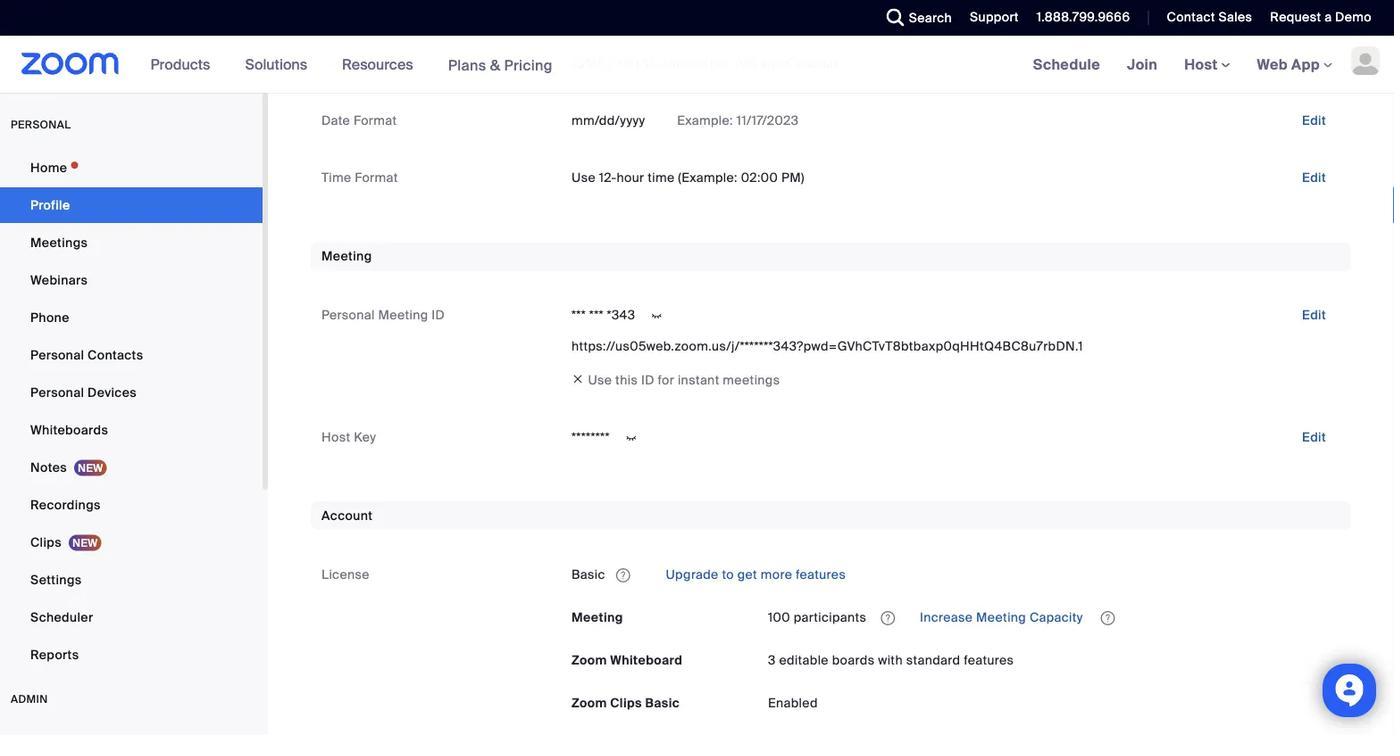 Task type: locate. For each thing, give the bounding box(es) containing it.
basic left the learn more about your license type icon
[[572, 567, 605, 583]]

a
[[1325, 9, 1332, 25]]

meeting inside application
[[976, 610, 1026, 626]]

sales
[[1219, 9, 1252, 25]]

editable
[[779, 652, 829, 669]]

id
[[432, 307, 445, 324], [641, 372, 654, 388]]

1 vertical spatial format
[[355, 170, 398, 186]]

clips inside personal menu "menu"
[[30, 535, 62, 551]]

1 vertical spatial personal
[[30, 347, 84, 363]]

edit
[[1302, 55, 1326, 72], [1302, 113, 1326, 129], [1302, 170, 1326, 186], [1302, 307, 1326, 324], [1302, 429, 1326, 446]]

0 horizontal spatial host
[[322, 429, 350, 446]]

zoom down zoom whiteboard
[[572, 695, 607, 712]]

boards
[[832, 652, 875, 669]]

application
[[572, 561, 1341, 589], [768, 604, 1341, 632]]

notes link
[[0, 450, 263, 486]]

clips up settings
[[30, 535, 62, 551]]

license
[[322, 567, 370, 583]]

4 edit button from the top
[[1288, 301, 1341, 330]]

1 vertical spatial features
[[964, 652, 1014, 669]]

0 vertical spatial id
[[432, 307, 445, 324]]

features down increase meeting capacity
[[964, 652, 1014, 669]]

edit button for time zone
[[1288, 50, 1341, 78]]

zoom
[[572, 652, 607, 669], [572, 695, 607, 712]]

get
[[737, 567, 757, 583]]

meetings navigation
[[1020, 36, 1394, 94]]

zoom for zoom whiteboard
[[572, 652, 607, 669]]

phone link
[[0, 300, 263, 336]]

meeting
[[322, 248, 372, 265], [378, 307, 428, 324], [572, 610, 623, 626], [976, 610, 1026, 626]]

clips down zoom whiteboard
[[610, 695, 642, 712]]

2 vertical spatial personal
[[30, 384, 84, 401]]

request a demo link
[[1257, 0, 1394, 36], [1270, 9, 1372, 25]]

basic down whiteboard
[[645, 695, 680, 712]]

1 horizontal spatial clips
[[610, 695, 642, 712]]

1.888.799.9666 button
[[1023, 0, 1135, 36], [1037, 9, 1130, 25]]

2 edit from the top
[[1302, 113, 1326, 129]]

personal inside "link"
[[30, 347, 84, 363]]

admin
[[11, 693, 48, 707]]

solutions
[[245, 55, 307, 74]]

features up 100 participants at right bottom
[[796, 567, 846, 583]]

resources button
[[342, 36, 421, 93]]

0 horizontal spatial id
[[432, 307, 445, 324]]

1 vertical spatial zoom
[[572, 695, 607, 712]]

reports link
[[0, 638, 263, 673]]

host inside the meetings navigation
[[1184, 55, 1221, 74]]

meetings link
[[0, 225, 263, 261]]

time for use 12-hour time (example: 02:00 pm)
[[322, 170, 351, 186]]

web app button
[[1257, 55, 1332, 74]]

zoom logo image
[[21, 53, 119, 75]]

1 vertical spatial application
[[768, 604, 1341, 632]]

1 edit button from the top
[[1288, 50, 1341, 78]]

zoom up zoom clips basic
[[572, 652, 607, 669]]

(example:
[[678, 170, 738, 186]]

********
[[572, 429, 610, 446]]

3 edit button from the top
[[1288, 164, 1341, 192]]

use left 12-
[[572, 170, 596, 186]]

time
[[322, 55, 351, 72], [703, 55, 732, 72], [322, 170, 351, 186]]

instant
[[678, 372, 719, 388]]

plans & pricing link
[[448, 56, 553, 74], [448, 56, 553, 74]]

show host key image
[[617, 430, 646, 446]]

100
[[768, 610, 790, 626]]

notes
[[30, 459, 67, 476]]

schedule
[[1033, 55, 1100, 74]]

4 edit from the top
[[1302, 307, 1326, 324]]

0 vertical spatial personal
[[322, 307, 375, 324]]

basic
[[572, 567, 605, 583], [645, 695, 680, 712]]

settings link
[[0, 563, 263, 598]]

banner containing products
[[0, 36, 1394, 94]]

0 vertical spatial use
[[572, 170, 596, 186]]

format for date format
[[354, 113, 397, 129]]

1 *** from the left
[[572, 307, 586, 324]]

contact sales
[[1167, 9, 1252, 25]]

0 vertical spatial format
[[354, 113, 397, 129]]

0 horizontal spatial clips
[[30, 535, 62, 551]]

host for host
[[1184, 55, 1221, 74]]

0 vertical spatial application
[[572, 561, 1341, 589]]

02:00
[[741, 170, 778, 186]]

2 zoom from the top
[[572, 695, 607, 712]]

1 edit from the top
[[1302, 55, 1326, 72]]

0 vertical spatial clips
[[30, 535, 62, 551]]

1 vertical spatial host
[[322, 429, 350, 446]]

resources
[[342, 55, 413, 74]]

3 edit from the top
[[1302, 170, 1326, 186]]

1 horizontal spatial ***
[[589, 307, 604, 324]]

1 zoom from the top
[[572, 652, 607, 669]]

more
[[761, 567, 792, 583]]

learn more about increasing meeting capacity image
[[1095, 611, 1120, 627]]

0 horizontal spatial basic
[[572, 567, 605, 583]]

and
[[760, 55, 783, 72]]

***
[[572, 307, 586, 324], [589, 307, 604, 324]]

whiteboards link
[[0, 413, 263, 448]]

with
[[878, 652, 903, 669]]

id for meeting
[[432, 307, 445, 324]]

application containing 100 participants
[[768, 604, 1341, 632]]

0 vertical spatial zoom
[[572, 652, 607, 669]]

1 vertical spatial use
[[588, 372, 612, 388]]

format right date
[[354, 113, 397, 129]]

search
[[909, 9, 952, 26]]

1 vertical spatial id
[[641, 372, 654, 388]]

2 *** from the left
[[589, 307, 604, 324]]

banner
[[0, 36, 1394, 94]]

join link
[[1114, 36, 1171, 93]]

0 horizontal spatial features
[[796, 567, 846, 583]]

products
[[151, 55, 210, 74]]

0 horizontal spatial ***
[[572, 307, 586, 324]]

time left zone
[[322, 55, 351, 72]]

time
[[648, 170, 675, 186]]

1.888.799.9666
[[1037, 9, 1130, 25]]

contact sales link
[[1153, 0, 1257, 36], [1167, 9, 1252, 25]]

100 participants
[[768, 610, 867, 626]]

use left this
[[588, 372, 612, 388]]

mountain
[[642, 55, 699, 72]]

0 vertical spatial basic
[[572, 567, 605, 583]]

host down "contact sales"
[[1184, 55, 1221, 74]]

format down date format
[[355, 170, 398, 186]]

&
[[490, 56, 500, 74]]

show personal meeting id image
[[642, 308, 671, 324]]

home link
[[0, 150, 263, 186]]

increase meeting capacity
[[917, 610, 1086, 626]]

1 vertical spatial basic
[[645, 695, 680, 712]]

learn more about your meeting license image
[[875, 611, 900, 627]]

host left key at the bottom
[[322, 429, 350, 446]]

clips link
[[0, 525, 263, 561]]

1 horizontal spatial host
[[1184, 55, 1221, 74]]

standard
[[906, 652, 960, 669]]

personal
[[322, 307, 375, 324], [30, 347, 84, 363], [30, 384, 84, 401]]

0 vertical spatial features
[[796, 567, 846, 583]]

12-
[[599, 170, 617, 186]]

time for (gmt-7:00) mountain time (us and canada)
[[322, 55, 351, 72]]

0 vertical spatial host
[[1184, 55, 1221, 74]]

pm)
[[781, 170, 805, 186]]

upgrade to get more features link
[[662, 567, 846, 583]]

1 horizontal spatial features
[[964, 652, 1014, 669]]

5 edit from the top
[[1302, 429, 1326, 446]]

to
[[722, 567, 734, 583]]

request a demo
[[1270, 9, 1372, 25]]

settings
[[30, 572, 82, 589]]

support
[[970, 9, 1019, 25]]

personal contacts link
[[0, 338, 263, 373]]

account
[[322, 508, 373, 524]]

1.888.799.9666 button up schedule
[[1023, 0, 1135, 36]]

personal meeting id
[[322, 307, 445, 324]]

search button
[[873, 0, 957, 36]]

key
[[354, 429, 376, 446]]

profile link
[[0, 188, 263, 223]]

time down date
[[322, 170, 351, 186]]

meetings
[[723, 372, 780, 388]]

zoom whiteboard
[[572, 652, 683, 669]]

1 horizontal spatial id
[[641, 372, 654, 388]]



Task type: describe. For each thing, give the bounding box(es) containing it.
app
[[1291, 55, 1320, 74]]

id for this
[[641, 372, 654, 388]]

scheduler link
[[0, 600, 263, 636]]

edit for personal meeting id
[[1302, 307, 1326, 324]]

pricing
[[504, 56, 553, 74]]

webinars
[[30, 272, 88, 288]]

edit button for personal meeting id
[[1288, 301, 1341, 330]]

whiteboards
[[30, 422, 108, 439]]

participants
[[794, 610, 867, 626]]

personal contacts
[[30, 347, 143, 363]]

use for use 12-hour time (example: 02:00 pm)
[[572, 170, 596, 186]]

web
[[1257, 55, 1288, 74]]

canada)
[[787, 55, 837, 72]]

recordings link
[[0, 488, 263, 523]]

for
[[658, 372, 674, 388]]

personal menu menu
[[0, 150, 263, 675]]

recordings
[[30, 497, 101, 514]]

demo
[[1335, 9, 1372, 25]]

schedule link
[[1020, 36, 1114, 93]]

time zone
[[322, 55, 386, 72]]

devices
[[88, 384, 137, 401]]

contacts
[[88, 347, 143, 363]]

*** *** *343
[[572, 307, 635, 324]]

capacity
[[1030, 610, 1083, 626]]

host key
[[322, 429, 376, 446]]

personal for personal meeting id
[[322, 307, 375, 324]]

reports
[[30, 647, 79, 664]]

contact
[[1167, 9, 1215, 25]]

2 edit button from the top
[[1288, 107, 1341, 135]]

plans & pricing
[[448, 56, 553, 74]]

format for time format
[[355, 170, 398, 186]]

(us
[[736, 55, 757, 72]]

zone
[[355, 55, 386, 72]]

edit for time format
[[1302, 170, 1326, 186]]

edit for time zone
[[1302, 55, 1326, 72]]

1.888.799.9666 button up schedule link at right top
[[1037, 9, 1130, 25]]

date format
[[322, 113, 397, 129]]

use 12-hour time (example: 02:00 pm)
[[572, 170, 805, 186]]

1 horizontal spatial basic
[[645, 695, 680, 712]]

plans
[[448, 56, 486, 74]]

request
[[1270, 9, 1321, 25]]

personal for personal contacts
[[30, 347, 84, 363]]

increase meeting capacity link
[[917, 610, 1086, 626]]

11/17/2023
[[736, 113, 799, 129]]

home
[[30, 159, 67, 176]]

upgrade to get more features
[[662, 567, 846, 583]]

webinars link
[[0, 263, 263, 298]]

features inside application
[[796, 567, 846, 583]]

host button
[[1184, 55, 1230, 74]]

use this id for instant meetings
[[588, 372, 780, 388]]

personal devices
[[30, 384, 137, 401]]

(gmt-7:00) mountain time (us and canada)
[[572, 55, 837, 72]]

use for use this id for instant meetings
[[588, 372, 612, 388]]

increase
[[920, 610, 973, 626]]

phone
[[30, 309, 69, 326]]

edit button for time format
[[1288, 164, 1341, 192]]

7:00)
[[608, 55, 639, 72]]

1 vertical spatial clips
[[610, 695, 642, 712]]

profile picture image
[[1351, 46, 1380, 75]]

personal
[[11, 118, 71, 132]]

3 editable boards with standard features
[[768, 652, 1014, 669]]

date
[[322, 113, 350, 129]]

example:
[[677, 113, 733, 129]]

hour
[[617, 170, 644, 186]]

(gmt-
[[572, 55, 608, 72]]

personal for personal devices
[[30, 384, 84, 401]]

profile
[[30, 197, 70, 213]]

host for host key
[[322, 429, 350, 446]]

application containing basic
[[572, 561, 1341, 589]]

time left (us
[[703, 55, 732, 72]]

https://us05web.zoom.us/j/*******343?pwd=gvhctvt8btbaxp0qhhtq4bc8u7rbdn.1
[[572, 338, 1083, 355]]

web app
[[1257, 55, 1320, 74]]

whiteboard
[[610, 652, 683, 669]]

products button
[[151, 36, 218, 93]]

basic inside application
[[572, 567, 605, 583]]

upgrade
[[666, 567, 719, 583]]

join
[[1127, 55, 1158, 74]]

mm/dd/yyyy
[[572, 113, 645, 129]]

zoom for zoom clips basic
[[572, 695, 607, 712]]

meetings
[[30, 234, 88, 251]]

learn more about your license type image
[[614, 570, 632, 582]]

3
[[768, 652, 776, 669]]

zoom clips basic
[[572, 695, 680, 712]]

product information navigation
[[137, 36, 566, 94]]

this
[[615, 372, 638, 388]]

5 edit button from the top
[[1288, 423, 1341, 452]]



Task type: vqa. For each thing, say whether or not it's contained in the screenshot.
Whiteboards Link
yes



